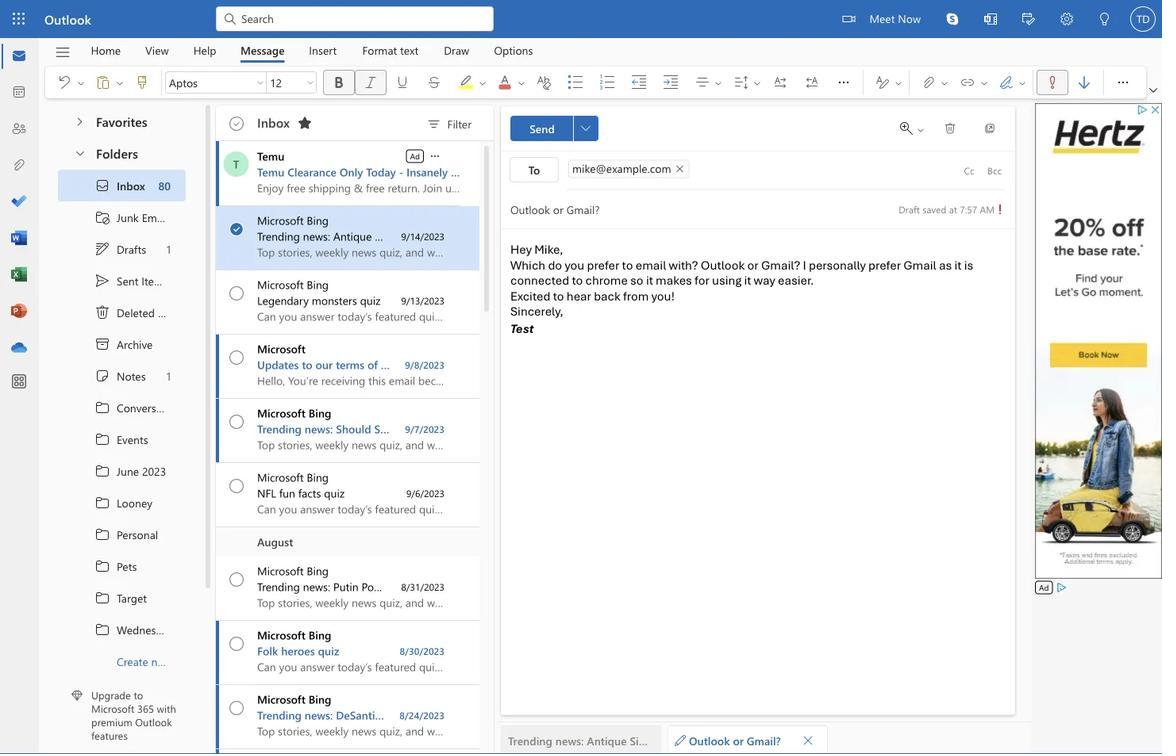Task type: locate. For each thing, give the bounding box(es) containing it.
1 down the email
[[166, 242, 171, 257]]

terms
[[336, 358, 364, 372]]

1  from the top
[[229, 117, 244, 131]]

1 vertical spatial of
[[367, 358, 378, 372]]

tree inside application
[[58, 170, 203, 678]]

news: left 'putin' at the bottom left of page
[[303, 580, 330, 595]]

0 horizontal spatial 
[[429, 150, 441, 163]]

items inside the  sent items
[[141, 274, 168, 288]]

2 select a conversation checkbox from the top
[[219, 335, 257, 369]]

more right woke…
[[588, 708, 614, 723]]


[[995, 204, 1006, 215]]

mail image
[[11, 48, 27, 64]]

 right 
[[76, 78, 86, 88]]

legendary monsters quiz
[[257, 293, 381, 308]]

 inside select all messages checkbox
[[229, 117, 244, 131]]

Select a conversation checkbox
[[219, 271, 257, 305], [219, 335, 257, 369], [219, 399, 257, 433], [219, 464, 257, 498], [219, 557, 257, 591], [219, 686, 257, 720]]

tree containing 
[[58, 170, 203, 678]]

 right ''
[[115, 78, 125, 88]]

2 select a conversation checkbox from the top
[[219, 622, 257, 656]]

or right using in the right of the page
[[747, 258, 759, 273]]

 down  target
[[94, 622, 110, 638]]

more right the from…
[[600, 422, 626, 437]]

 right the 
[[1149, 87, 1157, 94]]

gmail
[[903, 258, 936, 273]]

 right 
[[940, 78, 949, 88]]

3 select a conversation checkbox from the top
[[219, 399, 257, 433]]

 inside message list list box
[[429, 150, 441, 163]]

 button left 
[[515, 70, 528, 95]]

to left complain
[[413, 580, 423, 595]]

left-rail-appbar navigation
[[3, 38, 35, 367]]

 for  june 2023
[[94, 464, 110, 479]]

message list list box
[[216, 141, 626, 755]]


[[94, 178, 110, 194]]

 down  at the top left of page
[[94, 305, 110, 321]]

2 horizontal spatial it
[[954, 258, 962, 273]]

gmail? left  button
[[747, 734, 781, 748]]

folders
[[96, 144, 138, 161]]

bing up legendary monsters quiz
[[307, 277, 329, 292]]

tags group
[[1037, 67, 1100, 98]]

email inside signature attach one of your email signatures to this message.
[[833, 133, 855, 146]]

Select a conversation checkbox
[[219, 206, 257, 241], [219, 622, 257, 656], [219, 750, 257, 755]]

1 vertical spatial temu
[[257, 165, 284, 179]]

news:
[[303, 229, 330, 244], [305, 422, 333, 437], [303, 580, 330, 595], [305, 708, 333, 723]]

1  from the top
[[94, 400, 110, 416]]

select a conversation checkbox for trending news: should supreme court disqualify trump from… and more
[[219, 399, 257, 433]]

1 select a conversation checkbox from the top
[[219, 206, 257, 241]]

 for nfl fun facts quiz
[[229, 479, 244, 494]]

0 horizontal spatial  button
[[573, 116, 599, 141]]

1 horizontal spatial email
[[833, 133, 855, 146]]

2  button from the left
[[476, 70, 489, 95]]

 inside folders tree item
[[74, 146, 87, 159]]

 right 
[[1018, 78, 1027, 88]]

7  from the top
[[94, 591, 110, 606]]

tab list
[[79, 38, 545, 63]]

1 vertical spatial ad
[[1039, 583, 1049, 593]]

8/24/2023
[[399, 710, 445, 722]]

to inside signature attach one of your email signatures to this message.
[[903, 133, 912, 146]]

send
[[530, 121, 555, 136]]

1 select a conversation checkbox from the top
[[219, 271, 257, 305]]


[[229, 117, 244, 131], [229, 222, 244, 237], [229, 287, 244, 301], [229, 351, 244, 365], [229, 415, 244, 429], [229, 479, 244, 494], [229, 573, 244, 587], [229, 637, 244, 652], [229, 702, 244, 716]]

draw button
[[432, 38, 481, 63]]

with?
[[669, 258, 698, 273]]

excel image
[[11, 268, 27, 283]]

0 vertical spatial select a conversation checkbox
[[219, 206, 257, 241]]

0 vertical spatial of
[[800, 133, 809, 146]]

onedrive image
[[11, 341, 27, 356]]

 sent items
[[94, 273, 168, 289]]

is
[[964, 258, 973, 273]]


[[56, 75, 72, 90]]

outlook inside upgrade to microsoft 365 with premium outlook features
[[135, 716, 172, 730]]

from
[[623, 289, 649, 304]]

 for  pets
[[94, 559, 110, 575]]

prefer right you
[[587, 258, 619, 273]]

0 vertical spatial 
[[1149, 87, 1157, 94]]

 tree item
[[58, 233, 186, 265]]

1 temu from the top
[[257, 149, 284, 164]]

 for  deleted items
[[94, 305, 110, 321]]

0 horizontal spatial of
[[367, 358, 378, 372]]

1 vertical spatial inbox
[[117, 178, 145, 193]]

1 vertical spatial  button
[[573, 116, 599, 141]]

trending down august
[[257, 580, 300, 595]]

 right 
[[752, 78, 762, 88]]

3  from the top
[[94, 464, 110, 479]]

 button inside folders tree item
[[66, 138, 93, 167]]

 button right 
[[75, 70, 87, 95]]

 right the 
[[1115, 75, 1131, 90]]

our
[[316, 358, 333, 372]]

select a conversation checkbox for updates to our terms of use
[[219, 335, 257, 369]]

 down ' '
[[73, 115, 86, 128]]

0 horizontal spatial  button
[[428, 148, 442, 164]]

5 select a conversation checkbox from the top
[[219, 557, 257, 591]]

 tree item down  target
[[58, 614, 186, 646]]

microsoft bing for trending news: desantis disappears, vivek rises and woke… and more
[[257, 693, 331, 707]]

Search for email, meetings, files and more. field
[[240, 10, 484, 26]]

trending news: antique singer sewing machine values & what… and more
[[257, 229, 623, 244]]

9/13/2023
[[401, 294, 445, 307]]

 left "target"
[[94, 591, 110, 606]]

 for microsoft bing
[[231, 222, 243, 235]]


[[960, 75, 976, 90]]

 pets
[[94, 559, 137, 575]]

0 horizontal spatial ad
[[410, 151, 420, 162]]

0 vertical spatial temu
[[257, 149, 284, 164]]

as
[[939, 258, 952, 273]]

microsoft for nfl fun facts quiz
[[257, 470, 304, 485]]

and right what…
[[576, 229, 594, 244]]

 button inside include "group"
[[978, 70, 991, 95]]

items right 'deleted'
[[158, 305, 185, 320]]

way
[[754, 273, 775, 289]]


[[843, 13, 855, 25]]

to do image
[[11, 194, 27, 210]]

temu for temu
[[257, 149, 284, 164]]

values
[[492, 229, 523, 244]]

 for legendary monsters quiz
[[229, 287, 244, 301]]

 tree item up the  events
[[58, 392, 186, 424]]

disqualify
[[454, 422, 503, 437]]

 button
[[974, 116, 1006, 141]]

Font text field
[[166, 73, 253, 92]]

 tree item
[[58, 170, 186, 202]]

2 horizontal spatial  button
[[1107, 67, 1139, 98]]

tree
[[58, 170, 203, 678]]

1 horizontal spatial  button
[[476, 70, 489, 95]]

1 trending from the top
[[257, 229, 300, 244]]

items right sent
[[141, 274, 168, 288]]

of inside signature attach one of your email signatures to this message.
[[800, 133, 809, 146]]

td button
[[1124, 0, 1162, 38]]

9  from the top
[[229, 702, 244, 716]]

inbox
[[257, 114, 290, 131], [117, 178, 145, 193]]

bing for trending news: should supreme court disqualify trump from… and more
[[309, 406, 331, 421]]

more for trending news: putin powerless to complain about china… and more
[[569, 580, 595, 595]]

4  from the top
[[229, 351, 244, 365]]

0 vertical spatial email
[[833, 133, 855, 146]]

1 vertical spatial email
[[636, 258, 666, 273]]

3 microsoft bing from the top
[[257, 406, 331, 421]]

more up chrome
[[597, 229, 623, 244]]

 button
[[1086, 0, 1124, 40]]

6 microsoft bing from the top
[[257, 628, 331, 643]]

 button left folders
[[66, 138, 93, 167]]

0 vertical spatial 1
[[166, 242, 171, 257]]


[[395, 75, 410, 90]]

 button right the 
[[1146, 83, 1160, 98]]

 left pets
[[94, 559, 110, 575]]

2 vertical spatial select a conversation checkbox
[[219, 750, 257, 755]]

quiz right heroes
[[318, 644, 339, 659]]

bing up 'facts' at the bottom
[[307, 470, 329, 485]]

microsoft down august
[[257, 564, 304, 579]]

it left is
[[954, 258, 962, 273]]

4  from the top
[[94, 495, 110, 511]]

create new folder tree item
[[58, 646, 203, 678]]

prices
[[474, 165, 504, 179]]

2 microsoft bing from the top
[[257, 277, 329, 292]]

0 horizontal spatial prefer
[[587, 258, 619, 273]]

 button
[[828, 67, 860, 98], [1107, 67, 1139, 98], [428, 148, 442, 164]]

6 select a conversation checkbox from the top
[[219, 686, 257, 720]]

more for trending news: should supreme court disqualify trump from… and more
[[600, 422, 626, 437]]

 right 
[[980, 78, 989, 88]]

 right send button at the left of the page
[[581, 124, 591, 133]]

to left our
[[302, 358, 312, 372]]

application
[[0, 0, 1162, 755]]

bing for trending news: antique singer sewing machine values & what… and more
[[307, 213, 329, 228]]

sincerely,
[[510, 304, 563, 319]]

it right "so"
[[646, 273, 653, 289]]

 inside select a conversation checkbox
[[231, 222, 243, 235]]

1 microsoft bing from the top
[[257, 213, 329, 228]]

2  from the top
[[231, 222, 243, 235]]

news: left the should
[[305, 422, 333, 437]]

temu image
[[223, 152, 249, 177]]

more apps image
[[11, 375, 27, 391]]

select a conversation checkbox for trending news: desantis disappears, vivek rises and woke… and more
[[219, 686, 257, 720]]

 button up insanely
[[428, 148, 442, 164]]


[[94, 210, 110, 225]]

 inside the basic text group
[[836, 75, 852, 90]]

 inside ' '
[[76, 78, 86, 88]]

drafts
[[117, 242, 146, 257]]

1 1 from the top
[[166, 242, 171, 257]]

select a conversation checkbox for folk heroes quiz
[[219, 622, 257, 656]]

sewing
[[409, 229, 444, 244]]

more right china…
[[569, 580, 595, 595]]

Message body, press Alt+F10 to exit text field
[[510, 242, 1006, 463]]

0 vertical spatial  button
[[1146, 83, 1160, 98]]

which
[[510, 258, 545, 273]]


[[426, 75, 442, 90]]

 inside favorites tree item
[[73, 115, 86, 128]]

message list section
[[216, 102, 626, 755]]

2  from the top
[[229, 222, 244, 237]]

1 vertical spatial or
[[733, 734, 744, 748]]

1  button from the left
[[75, 70, 87, 95]]

monsters
[[312, 293, 357, 308]]

1 inside  tree item
[[166, 369, 171, 384]]

microsoft bing for trending news: putin powerless to complain about china… and more
[[257, 564, 329, 579]]

microsoft bing for legendary monsters quiz
[[257, 277, 329, 292]]


[[675, 735, 686, 747]]

 for  events
[[94, 432, 110, 448]]

 button inside the basic text group
[[515, 70, 528, 95]]

9/6/2023
[[406, 487, 445, 500]]

0 vertical spatial 
[[944, 122, 956, 135]]

 button
[[75, 70, 87, 95], [476, 70, 489, 95]]

0 horizontal spatial it
[[646, 273, 653, 289]]

1 horizontal spatial ad
[[1039, 583, 1049, 593]]

temu right t
[[257, 149, 284, 164]]

 button right ''
[[114, 70, 126, 95]]

bing down our
[[309, 406, 331, 421]]

0 vertical spatial items
[[141, 274, 168, 288]]

or right 
[[733, 734, 744, 748]]

microsoft bing up heroes
[[257, 628, 331, 643]]

1 horizontal spatial it
[[744, 273, 751, 289]]

 button right 
[[978, 70, 991, 95]]

1 horizontal spatial prefer
[[868, 258, 901, 273]]

 up t
[[231, 117, 243, 129]]

 tree item up  personal
[[58, 487, 186, 519]]

folk heroes quiz
[[257, 644, 339, 659]]

 button right "send"
[[573, 116, 599, 141]]

numbering image
[[599, 75, 631, 90]]

outlook up  button
[[44, 10, 91, 27]]

news: for should
[[305, 422, 333, 437]]

outlook inside banner
[[44, 10, 91, 27]]

to right upgrade
[[134, 689, 143, 703]]

 button
[[126, 70, 158, 95]]

4 microsoft bing from the top
[[257, 470, 329, 485]]

hey mike, which do you prefer to email with? outlook or gmail? i personally prefer gmail as it is connected to chrome so it makes for using it way easier. excited to hear back from you! sincerely, test
[[510, 242, 973, 337]]

microsoft bing for trending news: should supreme court disqualify trump from… and more
[[257, 406, 331, 421]]

 for  popup button inside message list list box
[[429, 150, 441, 163]]

5  from the top
[[229, 415, 244, 429]]

news: left desantis
[[305, 708, 333, 723]]

 search field
[[216, 0, 494, 36]]


[[946, 13, 959, 25]]

microsoft bing up fun
[[257, 470, 329, 485]]

1 inside  tree item
[[166, 242, 171, 257]]

tab list containing home
[[79, 38, 545, 63]]

 tree item down  looney
[[58, 519, 186, 551]]

 
[[95, 75, 125, 90]]

and right china…
[[548, 580, 566, 595]]

 filter
[[426, 116, 472, 133]]

back
[[594, 289, 621, 304]]

and right the from…
[[577, 422, 596, 437]]

6  from the top
[[229, 479, 244, 494]]

8  from the top
[[229, 637, 244, 652]]

and right woke…
[[566, 708, 585, 723]]

or
[[747, 258, 759, 273], [733, 734, 744, 748]]

1 vertical spatial items
[[158, 305, 185, 320]]

microsoft inside upgrade to microsoft 365 with premium outlook features
[[91, 702, 134, 716]]

trending down folk
[[257, 708, 302, 723]]

 inside select all messages checkbox
[[231, 117, 243, 129]]

 left june
[[94, 464, 110, 479]]

quiz right monsters
[[360, 293, 381, 308]]

 for trending news: should supreme court disqualify trump from… and more
[[229, 415, 244, 429]]

1 for 
[[166, 369, 171, 384]]

 
[[56, 75, 86, 90]]

microsoft bing for folk heroes quiz
[[257, 628, 331, 643]]

 button
[[528, 70, 560, 95]]

8/30/2023
[[400, 645, 445, 658]]


[[94, 273, 110, 289]]

2  from the top
[[94, 432, 110, 448]]

bing up folk heroes quiz at the bottom of page
[[309, 628, 331, 643]]

 down temu image
[[231, 222, 243, 235]]

gmail? left the i
[[761, 258, 800, 273]]

7 microsoft bing from the top
[[257, 693, 331, 707]]

 left events
[[94, 432, 110, 448]]

0 horizontal spatial or
[[733, 734, 744, 748]]

0 vertical spatial 
[[231, 117, 243, 129]]

ad inside message list list box
[[410, 151, 420, 162]]

0 horizontal spatial 
[[581, 124, 591, 133]]

1 vertical spatial 
[[581, 124, 591, 133]]

message button
[[229, 38, 297, 63]]

nfl
[[257, 486, 276, 501]]

more
[[597, 229, 623, 244], [600, 422, 626, 437], [569, 580, 595, 595], [588, 708, 614, 723]]

 button
[[355, 70, 387, 95]]

microsoft bing down heroes
[[257, 693, 331, 707]]

 button right the 
[[1107, 67, 1139, 98]]

 right  button
[[836, 75, 852, 90]]


[[94, 400, 110, 416], [94, 432, 110, 448], [94, 464, 110, 479], [94, 495, 110, 511], [94, 527, 110, 543], [94, 559, 110, 575], [94, 591, 110, 606], [94, 622, 110, 638]]

 inside button
[[944, 122, 956, 135]]

 events
[[94, 432, 148, 448]]


[[803, 735, 814, 747]]

 tree item up  target
[[58, 551, 186, 583]]


[[836, 75, 852, 90], [1115, 75, 1131, 90], [429, 150, 441, 163]]

4 trending from the top
[[257, 708, 302, 723]]

 for trending news: putin powerless to complain about china… and more
[[229, 573, 244, 587]]

items inside  deleted items
[[158, 305, 185, 320]]

1 right the notes
[[166, 369, 171, 384]]

to up from
[[622, 258, 633, 273]]

1 horizontal spatial  button
[[828, 67, 860, 98]]

 inside tree item
[[94, 305, 110, 321]]

temu right temu image
[[257, 165, 284, 179]]

of left the use
[[367, 358, 378, 372]]

to left this
[[903, 133, 912, 146]]

microsoft bing
[[257, 213, 329, 228], [257, 277, 329, 292], [257, 406, 331, 421], [257, 470, 329, 485], [257, 564, 329, 579], [257, 628, 331, 643], [257, 693, 331, 707]]

it left way
[[744, 273, 751, 289]]

 tree item down the  events
[[58, 456, 186, 487]]

0 vertical spatial inbox
[[257, 114, 290, 131]]

1 horizontal spatial of
[[800, 133, 809, 146]]

microsoft bing down updates
[[257, 406, 331, 421]]

2 trending from the top
[[257, 422, 302, 437]]

select a conversation checkbox for trending news: antique singer sewing machine values & what… and more
[[219, 206, 257, 241]]

 for 
[[94, 400, 110, 416]]

clearance
[[288, 165, 337, 179]]

Select all messages checkbox
[[225, 113, 248, 135]]

microsoft up folk
[[257, 628, 306, 643]]

1  from the top
[[231, 117, 243, 129]]

1 horizontal spatial 
[[944, 122, 956, 135]]

bing for legendary monsters quiz
[[307, 277, 329, 292]]

 button left font color image
[[476, 70, 489, 95]]

6  from the top
[[94, 559, 110, 575]]

inbox inside "inbox "
[[257, 114, 290, 131]]

0 vertical spatial gmail?
[[761, 258, 800, 273]]


[[733, 75, 749, 90]]

quiz
[[360, 293, 381, 308], [324, 486, 345, 501], [318, 644, 339, 659]]

8  tree item from the top
[[58, 614, 186, 646]]

what…
[[538, 229, 573, 244]]

should
[[336, 422, 371, 437]]

news: for antique
[[303, 229, 330, 244]]

2 vertical spatial quiz
[[318, 644, 339, 659]]

 button
[[323, 70, 355, 95]]


[[222, 11, 238, 27]]

to inside upgrade to microsoft 365 with premium outlook features
[[134, 689, 143, 703]]

facts
[[298, 486, 321, 501]]

email right your
[[833, 133, 855, 146]]

4 select a conversation checkbox from the top
[[219, 464, 257, 498]]

 for inbox
[[231, 117, 243, 129]]

0 horizontal spatial  button
[[75, 70, 87, 95]]

1 horizontal spatial 
[[836, 75, 852, 90]]

decrease indent image
[[631, 75, 663, 90]]

 for 
[[944, 122, 956, 135]]

set your advertising preferences image
[[1055, 582, 1068, 595]]

 button right 
[[828, 67, 860, 98]]

to inside microsoft updates to our terms of use 9/8/2023
[[302, 358, 312, 372]]

inbox right 
[[117, 178, 145, 193]]

favorites tree item
[[58, 106, 186, 138]]

5 microsoft bing from the top
[[257, 564, 329, 579]]

 button
[[450, 67, 490, 98], [489, 67, 529, 98], [114, 70, 126, 95], [515, 70, 528, 95], [978, 70, 991, 95]]

0 vertical spatial ad
[[410, 151, 420, 162]]

3  from the top
[[229, 287, 244, 301]]

0 horizontal spatial 
[[94, 305, 110, 321]]

2 1 from the top
[[166, 369, 171, 384]]

 button inside clipboard group
[[75, 70, 87, 95]]

 
[[695, 75, 723, 90]]

5  from the top
[[94, 527, 110, 543]]

inbox heading
[[257, 106, 317, 140]]

increase indent image
[[663, 75, 695, 90]]

2 horizontal spatial 
[[1115, 75, 1131, 90]]

 button inside the basic text group
[[476, 70, 489, 95]]

 tree item
[[58, 392, 186, 424], [58, 424, 186, 456], [58, 456, 186, 487], [58, 487, 186, 519], [58, 519, 186, 551], [58, 551, 186, 583], [58, 583, 186, 614], [58, 614, 186, 646]]

microsoft up legendary
[[257, 277, 304, 292]]


[[331, 75, 347, 90]]

prefer left gmail
[[868, 258, 901, 273]]

inbox left  button
[[257, 114, 290, 131]]

bing down folk heroes quiz at the bottom of page
[[309, 693, 331, 707]]

 wednesday
[[94, 622, 174, 638]]

7  from the top
[[229, 573, 244, 587]]

microsoft bing down august
[[257, 564, 329, 579]]

your
[[811, 133, 830, 146]]

0 horizontal spatial inbox
[[117, 178, 145, 193]]

 up  pets
[[94, 527, 110, 543]]

1 vertical spatial select a conversation checkbox
[[219, 622, 257, 656]]

0 horizontal spatial email
[[636, 258, 666, 273]]

rises
[[475, 708, 500, 723]]

gmail? inside hey mike, which do you prefer to email with? outlook or gmail? i personally prefer gmail as it is connected to chrome so it makes for using it way easier. excited to hear back from you! sincerely, test
[[761, 258, 800, 273]]

bcc
[[987, 164, 1002, 177]]

 deleted items
[[94, 305, 185, 321]]

archive
[[117, 337, 153, 352]]

0 vertical spatial quiz
[[360, 293, 381, 308]]

 left folders
[[74, 146, 87, 159]]

To text field
[[567, 160, 956, 181]]

3 trending from the top
[[257, 580, 300, 595]]

1 vertical spatial 1
[[166, 369, 171, 384]]

ad up insanely
[[410, 151, 420, 162]]

inbox inside  inbox
[[117, 178, 145, 193]]

 tree item
[[58, 360, 186, 392]]

saved
[[923, 203, 947, 216]]

1 horizontal spatial  button
[[1146, 83, 1160, 98]]

trending for trending news: putin powerless to complain about china… and more
[[257, 580, 300, 595]]

1 vertical spatial 
[[94, 305, 110, 321]]

email left with?
[[636, 258, 666, 273]]

microsoft down 'clearance'
[[257, 213, 304, 228]]

1 horizontal spatial or
[[747, 258, 759, 273]]

0 vertical spatial or
[[747, 258, 759, 273]]

2 temu from the top
[[257, 165, 284, 179]]

august heading
[[216, 528, 479, 557]]

8  from the top
[[94, 622, 110, 638]]

1 horizontal spatial inbox
[[257, 114, 290, 131]]

of right one
[[800, 133, 809, 146]]

text highlight color image
[[458, 75, 490, 90]]

you
[[565, 258, 584, 273]]

1 vertical spatial 
[[231, 222, 243, 235]]



Task type: describe. For each thing, give the bounding box(es) containing it.
signature
[[752, 108, 792, 121]]

trending for trending news: desantis disappears, vivek rises and woke… and more
[[257, 708, 302, 723]]

one
[[782, 133, 798, 146]]

 button
[[87, 70, 114, 95]]

5  tree item from the top
[[58, 519, 186, 551]]

draw
[[444, 43, 469, 58]]

news: for desantis
[[305, 708, 333, 723]]

options
[[494, 43, 533, 58]]

Add a subject text field
[[501, 197, 884, 222]]


[[536, 75, 552, 90]]

microsoft for trending news: desantis disappears, vivek rises and woke… and more
[[257, 693, 306, 707]]

 button right font size text field
[[304, 71, 317, 94]]

1 vertical spatial gmail?
[[747, 734, 781, 748]]

 left 
[[517, 78, 526, 88]]

 for trending news: desantis disappears, vivek rises and woke… and more
[[229, 702, 244, 716]]

 inside  
[[980, 78, 989, 88]]

court
[[422, 422, 451, 437]]

wednesday
[[117, 623, 174, 638]]

calendar image
[[11, 85, 27, 101]]

clipboard group
[[48, 67, 158, 98]]

1  tree item from the top
[[58, 392, 186, 424]]

fun
[[279, 486, 295, 501]]

putin
[[333, 580, 359, 595]]

people image
[[11, 121, 27, 137]]

premium
[[91, 716, 132, 730]]

 tree item
[[58, 265, 186, 297]]

to
[[528, 162, 540, 177]]

 left font size text field
[[256, 78, 265, 87]]

insanely
[[407, 165, 448, 179]]

 inside  
[[940, 78, 949, 88]]

to right 'do'
[[572, 273, 583, 289]]

test
[[510, 321, 534, 337]]

mike,
[[534, 242, 563, 258]]

attach
[[752, 133, 779, 146]]

upgrade to microsoft 365 with premium outlook features
[[91, 689, 176, 743]]

news: for putin
[[303, 580, 330, 595]]

cc
[[964, 164, 974, 177]]

about
[[476, 580, 506, 595]]

to left hear
[[553, 289, 564, 304]]

 for updates to our terms of use
[[229, 351, 244, 365]]

format text button
[[350, 38, 430, 63]]

 inside " "
[[752, 78, 762, 88]]

1 horizontal spatial 
[[1149, 87, 1157, 94]]

microsoft for folk heroes quiz
[[257, 628, 306, 643]]

notes
[[117, 369, 146, 384]]

and for china…
[[548, 580, 566, 595]]

microsoft for trending news: antique singer sewing machine values & what… and more
[[257, 213, 304, 228]]

 inside  
[[916, 125, 926, 135]]

select a conversation checkbox for trending news: putin powerless to complain about china… and more
[[219, 557, 257, 591]]

 for folk heroes quiz
[[229, 637, 244, 652]]

files image
[[11, 158, 27, 174]]

using
[[712, 273, 742, 289]]

low
[[451, 165, 471, 179]]

2  tree item from the top
[[58, 424, 186, 456]]

view
[[145, 43, 169, 58]]

folder
[[174, 655, 203, 669]]

meet
[[870, 11, 895, 25]]

 right font size text field
[[306, 78, 315, 87]]

 button
[[48, 70, 75, 95]]


[[875, 75, 891, 90]]

and for from…
[[577, 422, 596, 437]]

select a conversation checkbox for nfl fun facts quiz
[[219, 464, 257, 498]]

upgrade
[[91, 689, 131, 703]]

items for 
[[158, 305, 185, 320]]

draft
[[899, 203, 920, 216]]

sent
[[117, 274, 138, 288]]

china…
[[509, 580, 545, 595]]

folk
[[257, 644, 278, 659]]

 inside popup button
[[478, 78, 487, 88]]

outlook right 
[[689, 734, 730, 748]]

filter
[[447, 116, 472, 131]]

am
[[980, 203, 995, 216]]

microsoft updates to our terms of use 9/8/2023
[[257, 342, 445, 372]]

microsoft bing for nfl fun facts quiz
[[257, 470, 329, 485]]

 inside "reading pane" main content
[[581, 124, 591, 133]]

 button down options button
[[489, 67, 529, 98]]

personal
[[117, 528, 158, 542]]

 inside  
[[714, 78, 723, 88]]

microsoft for trending news: putin powerless to complain about china… and more
[[257, 564, 304, 579]]

message.
[[932, 133, 971, 146]]

 inside " "
[[1018, 78, 1027, 88]]

 inside  
[[894, 78, 903, 88]]

 
[[921, 75, 949, 90]]

microsoft for legendary monsters quiz
[[257, 277, 304, 292]]

 button
[[796, 70, 828, 95]]

meet now
[[870, 11, 921, 25]]


[[95, 75, 111, 90]]

disappears,
[[383, 708, 441, 723]]


[[94, 241, 110, 257]]

 button
[[952, 70, 978, 95]]

8/31/2023
[[401, 581, 445, 594]]

 button inside clipboard group
[[114, 70, 126, 95]]

1 prefer from the left
[[587, 258, 619, 273]]

only
[[340, 165, 363, 179]]

word image
[[11, 231, 27, 247]]

august
[[257, 535, 293, 549]]

 inbox
[[94, 178, 145, 194]]

reading pane main content
[[495, 99, 1031, 755]]

powerpoint image
[[11, 304, 27, 320]]

font color image
[[497, 75, 529, 90]]

premium features image
[[71, 691, 83, 702]]

microsoft inside microsoft updates to our terms of use 9/8/2023
[[257, 342, 306, 356]]

temu for temu clearance only today - insanely low prices
[[257, 165, 284, 179]]

bing for trending news: desantis disappears, vivek rises and woke… and more
[[309, 693, 331, 707]]

1 vertical spatial quiz
[[324, 486, 345, 501]]

 for  popup button to the middle
[[836, 75, 852, 90]]

 drafts
[[94, 241, 146, 257]]

 button inside favorites tree item
[[65, 106, 94, 136]]

signature attach one of your email signatures to this message.
[[752, 108, 971, 146]]

6  tree item from the top
[[58, 551, 186, 583]]

 for  wednesday
[[94, 622, 110, 638]]

hey
[[510, 242, 532, 258]]


[[134, 75, 150, 90]]


[[297, 115, 313, 131]]

3 select a conversation checkbox from the top
[[219, 750, 257, 755]]

bing for nfl fun facts quiz
[[307, 470, 329, 485]]

updates
[[257, 358, 299, 372]]

outlook banner
[[0, 0, 1162, 40]]

microsoft bing for trending news: antique singer sewing machine values & what… and more
[[257, 213, 329, 228]]

7  tree item from the top
[[58, 583, 186, 614]]

supreme
[[374, 422, 419, 437]]

 
[[960, 75, 989, 90]]

more for trending news: desantis disappears, vivek rises and woke… and more
[[588, 708, 614, 723]]

 
[[733, 75, 762, 90]]

folders tree item
[[58, 138, 186, 170]]

items for 
[[141, 274, 168, 288]]

select a conversation checkbox for legendary monsters quiz
[[219, 271, 257, 305]]

 tree item
[[58, 202, 186, 233]]

 tree item
[[58, 329, 186, 360]]

antique
[[333, 229, 372, 244]]

junk
[[117, 210, 139, 225]]

 button
[[387, 70, 418, 95]]

i
[[803, 258, 806, 273]]

email
[[142, 210, 168, 225]]

bing for folk heroes quiz
[[309, 628, 331, 643]]

 button down message button on the left of page
[[254, 71, 267, 94]]

basic text group
[[165, 67, 860, 98]]

from…
[[541, 422, 574, 437]]


[[804, 75, 820, 90]]

3  tree item from the top
[[58, 456, 186, 487]]

 for  looney
[[94, 495, 110, 511]]

outlook link
[[44, 0, 91, 38]]

or inside hey mike, which do you prefer to email with? outlook or gmail? i personally prefer gmail as it is connected to chrome so it makes for using it way easier. excited to hear back from you! sincerely, test
[[747, 258, 759, 273]]

365
[[137, 702, 154, 716]]

4  tree item from the top
[[58, 487, 186, 519]]

 for the right  popup button
[[1115, 75, 1131, 90]]


[[999, 75, 1014, 90]]

 for  target
[[94, 591, 110, 606]]

 outlook or gmail?
[[675, 734, 781, 748]]

options button
[[482, 38, 545, 63]]

email inside hey mike, which do you prefer to email with? outlook or gmail? i personally prefer gmail as it is connected to chrome so it makes for using it way easier. excited to hear back from you! sincerely, test
[[636, 258, 666, 273]]


[[54, 44, 71, 61]]

trending news: desantis disappears, vivek rises and woke… and more
[[257, 708, 614, 723]]

1 for 
[[166, 242, 171, 257]]

 for  personal
[[94, 527, 110, 543]]

and for woke…
[[566, 708, 585, 723]]

 tree item
[[58, 297, 186, 329]]

quiz for folk heroes quiz
[[318, 644, 339, 659]]

of inside microsoft updates to our terms of use 9/8/2023
[[367, 358, 378, 372]]

 button
[[47, 39, 79, 66]]

outlook inside hey mike, which do you prefer to email with? outlook or gmail? i personally prefer gmail as it is connected to chrome so it makes for using it way easier. excited to hear back from you! sincerely, test
[[701, 258, 745, 273]]

mike@example.com button
[[568, 160, 689, 178]]

Font size text field
[[267, 73, 303, 92]]

and right the rises
[[503, 708, 522, 723]]

 button inside "reading pane" main content
[[573, 116, 599, 141]]

 button inside message list list box
[[428, 148, 442, 164]]

2 prefer from the left
[[868, 258, 901, 273]]

 archive
[[94, 337, 153, 352]]

quiz for legendary monsters quiz
[[360, 293, 381, 308]]

trending for trending news: antique singer sewing machine values & what… and more
[[257, 229, 300, 244]]

create new folder
[[117, 655, 203, 669]]

 button
[[292, 110, 317, 136]]

tab list inside application
[[79, 38, 545, 63]]

makes
[[656, 273, 692, 289]]

trending for trending news: should supreme court disqualify trump from… and more
[[257, 422, 302, 437]]

2023
[[142, 464, 166, 479]]

 june 2023
[[94, 464, 166, 479]]

bullets image
[[568, 75, 599, 90]]

include group
[[913, 67, 1030, 98]]

application containing outlook
[[0, 0, 1162, 755]]

pets
[[117, 559, 137, 574]]

excited
[[510, 289, 550, 304]]

text
[[400, 43, 418, 58]]

 button down 'draw' 'button'
[[450, 67, 490, 98]]

microsoft for trending news: should supreme court disqualify trump from… and more
[[257, 406, 306, 421]]

 inside  
[[115, 78, 125, 88]]

bing for trending news: putin powerless to complain about china… and more
[[307, 564, 329, 579]]



Task type: vqa. For each thing, say whether or not it's contained in the screenshot.


